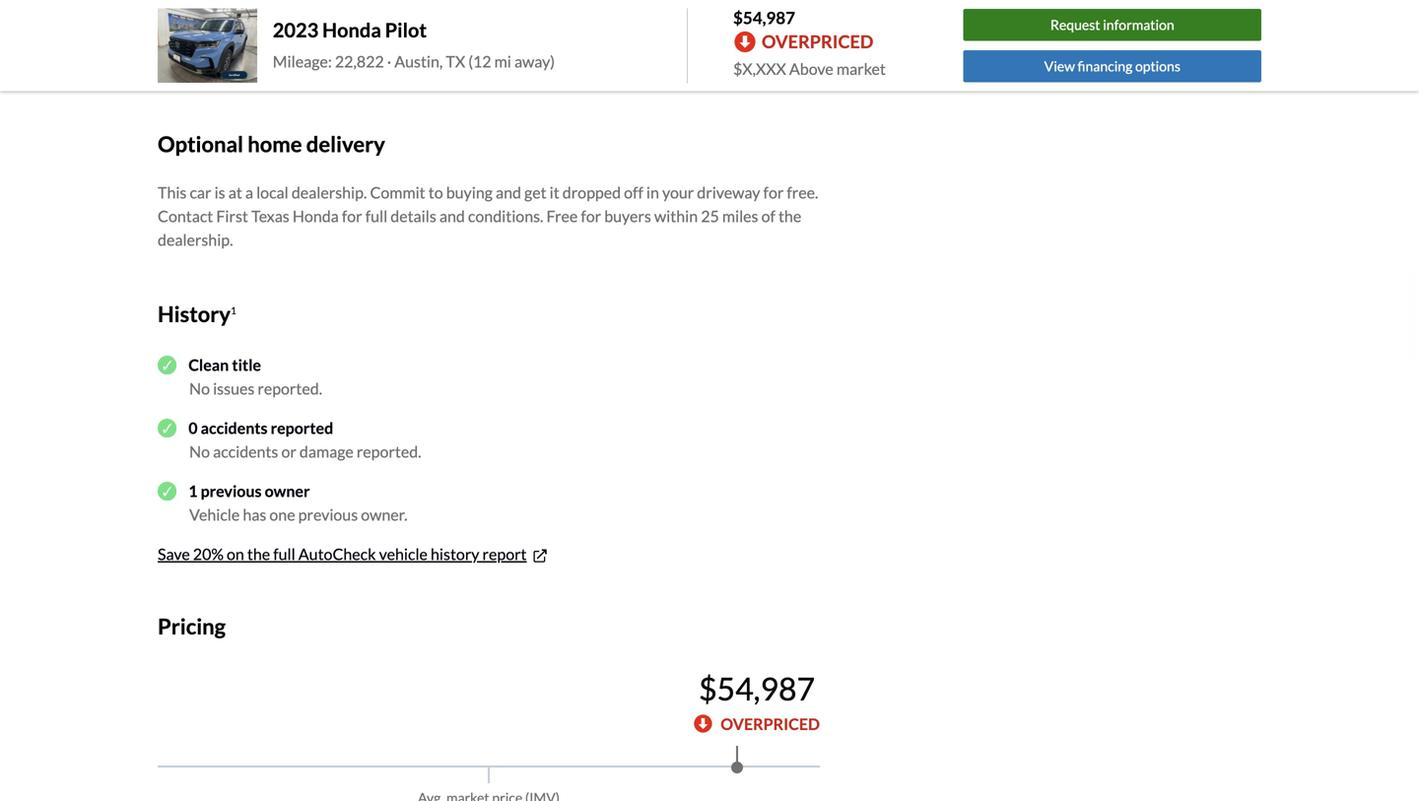 Task type: vqa. For each thing, say whether or not it's contained in the screenshot.
vehicle
yes



Task type: locate. For each thing, give the bounding box(es) containing it.
for left details at the top left of the page
[[342, 207, 362, 226]]

1 horizontal spatial full
[[365, 207, 388, 226]]

austin,
[[395, 52, 443, 71]]

carplay
[[158, 62, 212, 82]]

1 vertical spatial dealership.
[[158, 230, 233, 250]]

0 vertical spatial previous
[[201, 481, 262, 501]]

0 vertical spatial no
[[189, 379, 210, 398]]

vehicle
[[379, 545, 428, 564]]

dealership. down delivery
[[292, 183, 367, 202]]

1 vdpcheck image from the top
[[158, 356, 177, 375]]

previous up the vehicle
[[201, 481, 262, 501]]

0 vertical spatial 1
[[231, 305, 236, 317]]

accidents down issues
[[201, 418, 268, 438]]

1 vertical spatial the
[[247, 545, 270, 564]]

·
[[387, 52, 392, 71]]

save 20% on the full autocheck vehicle history report link
[[158, 545, 550, 566]]

on
[[227, 545, 244, 564]]

the
[[779, 207, 802, 226], [247, 545, 270, 564]]

$54,987
[[734, 7, 796, 28], [699, 670, 815, 708]]

in
[[647, 183, 659, 202]]

or
[[281, 442, 297, 461]]

save
[[158, 545, 190, 564]]

the right the on
[[247, 545, 270, 564]]

above
[[790, 59, 834, 78]]

driveway
[[697, 183, 761, 202]]

0
[[189, 418, 198, 438]]

issues
[[213, 379, 255, 398]]

away)
[[515, 52, 555, 71]]

22,822
[[335, 52, 384, 71]]

1 vertical spatial and
[[440, 207, 465, 226]]

0 vertical spatial the
[[779, 207, 802, 226]]

(12
[[468, 52, 492, 71]]

0 vertical spatial accidents
[[201, 418, 268, 438]]

0 horizontal spatial dealership.
[[158, 230, 233, 250]]

1 horizontal spatial the
[[779, 207, 802, 226]]

2023 honda pilot image
[[158, 8, 257, 83]]

1 vertical spatial accidents
[[213, 442, 278, 461]]

full down one on the bottom of page
[[273, 545, 295, 564]]

honda up 22,822
[[322, 18, 381, 42]]

0 vertical spatial full
[[365, 207, 388, 226]]

texas
[[251, 207, 290, 226]]

free
[[547, 207, 578, 226]]

0 vertical spatial $54,987
[[734, 7, 796, 28]]

at
[[228, 183, 242, 202]]

1 vertical spatial reported.
[[357, 442, 422, 461]]

2 no from the top
[[189, 442, 210, 461]]

vdpcheck image left clean
[[158, 356, 177, 375]]

1 inside history 1
[[231, 305, 236, 317]]

report
[[483, 545, 527, 564]]

the right of at right
[[779, 207, 802, 226]]

pricing
[[158, 614, 226, 639]]

buying
[[446, 183, 493, 202]]

overpriced
[[762, 31, 874, 52]]

of
[[762, 207, 776, 226]]

previous
[[201, 481, 262, 501], [298, 505, 358, 524]]

1 horizontal spatial previous
[[298, 505, 358, 524]]

mileage:
[[273, 52, 332, 71]]

for up of at right
[[764, 183, 784, 202]]

1 vertical spatial honda
[[293, 207, 339, 226]]

no down the 0
[[189, 442, 210, 461]]

1 vertical spatial $54,987
[[699, 670, 815, 708]]

reported. right damage
[[357, 442, 422, 461]]

and
[[496, 183, 521, 202], [440, 207, 465, 226]]

previous up autocheck
[[298, 505, 358, 524]]

to
[[429, 183, 443, 202]]

local
[[256, 183, 289, 202]]

dropped
[[563, 183, 621, 202]]

and down to
[[440, 207, 465, 226]]

$54,987 up overpriced
[[699, 670, 815, 708]]

1 vertical spatial vdpcheck image
[[158, 482, 177, 501]]

1
[[231, 305, 236, 317], [189, 481, 198, 501]]

vdpcheck image for clean title
[[158, 356, 177, 375]]

for
[[764, 183, 784, 202], [342, 207, 362, 226], [581, 207, 602, 226]]

the inside the this car is at a local dealership. commit to buying and get it dropped off in your driveway for free. contact first texas honda for full details and conditions. free for buyers within 25 miles of the dealership.
[[779, 207, 802, 226]]

1 horizontal spatial and
[[496, 183, 521, 202]]

it
[[550, 183, 560, 202]]

no down clean
[[189, 379, 210, 398]]

0 horizontal spatial and
[[440, 207, 465, 226]]

reported. up reported
[[258, 379, 322, 398]]

save 20% on the full autocheck vehicle history report
[[158, 545, 527, 564]]

0 vertical spatial reported.
[[258, 379, 322, 398]]

1 up the vehicle
[[189, 481, 198, 501]]

1 no from the top
[[189, 379, 210, 398]]

dealership. down contact
[[158, 230, 233, 250]]

title
[[232, 355, 261, 375]]

no for no issues reported.
[[189, 379, 210, 398]]

conditions.
[[468, 207, 544, 226]]

pilot
[[385, 18, 427, 42]]

1 vertical spatial no
[[189, 442, 210, 461]]

1 horizontal spatial 1
[[231, 305, 236, 317]]

accidents down 0 accidents reported
[[213, 442, 278, 461]]

vehicle
[[189, 505, 240, 524]]

row
[[537, 62, 568, 82]]

vdpcheck image
[[158, 356, 177, 375], [158, 482, 177, 501]]

1 vertical spatial full
[[273, 545, 295, 564]]

full down commit
[[365, 207, 388, 226]]

android
[[158, 15, 214, 34]]

clean title
[[189, 355, 261, 375]]

1 vertical spatial 1
[[189, 481, 198, 501]]

is
[[215, 183, 225, 202]]

owner.
[[361, 505, 408, 524]]

2 vdpcheck image from the top
[[158, 482, 177, 501]]

1 horizontal spatial reported.
[[357, 442, 422, 461]]

for down the dropped
[[581, 207, 602, 226]]

miles
[[723, 207, 759, 226]]

android auto bluetooth carplay
[[158, 15, 251, 82]]

request information
[[1051, 16, 1175, 33]]

1 horizontal spatial dealership.
[[292, 183, 367, 202]]

and up conditions.
[[496, 183, 521, 202]]

no
[[189, 379, 210, 398], [189, 442, 210, 461]]

1 up "clean title" in the top left of the page
[[231, 305, 236, 317]]

0 vertical spatial vdpcheck image
[[158, 356, 177, 375]]

accidents
[[201, 418, 268, 438], [213, 442, 278, 461]]

autocheck
[[299, 545, 376, 564]]

0 horizontal spatial previous
[[201, 481, 262, 501]]

0 vertical spatial honda
[[322, 18, 381, 42]]

$54,987 up $x,xxx on the right
[[734, 7, 796, 28]]

first
[[216, 207, 248, 226]]

honda right texas
[[293, 207, 339, 226]]

full
[[365, 207, 388, 226], [273, 545, 295, 564]]

20%
[[193, 545, 224, 564]]

$x,xxx
[[734, 59, 787, 78]]

honda
[[322, 18, 381, 42], [293, 207, 339, 226]]

vdpcheck image for 1 previous owner
[[158, 482, 177, 501]]

vdpcheck image down vdpcheck image
[[158, 482, 177, 501]]

1 horizontal spatial for
[[581, 207, 602, 226]]

dealership.
[[292, 183, 367, 202], [158, 230, 233, 250]]

no accidents or damage reported.
[[189, 442, 422, 461]]



Task type: describe. For each thing, give the bounding box(es) containing it.
off
[[624, 183, 644, 202]]

optional
[[158, 131, 244, 157]]

no for no accidents or damage reported.
[[189, 442, 210, 461]]

information
[[1103, 16, 1175, 33]]

options
[[1136, 58, 1181, 74]]

vehicle has one previous owner.
[[189, 505, 408, 524]]

commit
[[370, 183, 426, 202]]

seating
[[571, 62, 623, 82]]

vdpcheck image
[[158, 419, 177, 438]]

2023
[[273, 18, 319, 42]]

2 horizontal spatial for
[[764, 183, 784, 202]]

third
[[497, 62, 534, 82]]

this
[[158, 183, 187, 202]]

0 accidents reported
[[189, 418, 333, 438]]

sunroof/moonroof third row seating
[[497, 39, 628, 82]]

view financing options button
[[964, 50, 1262, 82]]

history
[[158, 301, 231, 327]]

0 vertical spatial dealership.
[[292, 183, 367, 202]]

overpriced image
[[694, 715, 713, 734]]

this car is at a local dealership. commit to buying and get it dropped off in your driveway for free. contact first texas honda for full details and conditions. free for buyers within 25 miles of the dealership.
[[158, 183, 819, 250]]

request
[[1051, 16, 1101, 33]]

has
[[243, 505, 267, 524]]

details
[[391, 207, 437, 226]]

history
[[431, 545, 480, 564]]

mi
[[495, 52, 512, 71]]

$54,987 for overpriced
[[699, 670, 815, 708]]

buyers
[[605, 207, 652, 226]]

2023 honda pilot mileage: 22,822 · austin, tx (12 mi away)
[[273, 18, 555, 71]]

view
[[1045, 58, 1075, 74]]

bluetooth
[[158, 39, 227, 58]]

0 horizontal spatial 1
[[189, 481, 198, 501]]

reported
[[271, 418, 333, 438]]

owner
[[265, 481, 310, 501]]

accidents for or
[[213, 442, 278, 461]]

free.
[[787, 183, 819, 202]]

contact
[[158, 207, 213, 226]]

one
[[270, 505, 295, 524]]

car
[[190, 183, 211, 202]]

1 vertical spatial previous
[[298, 505, 358, 524]]

0 horizontal spatial the
[[247, 545, 270, 564]]

full inside the this car is at a local dealership. commit to buying and get it dropped off in your driveway for free. contact first texas honda for full details and conditions. free for buyers within 25 miles of the dealership.
[[365, 207, 388, 226]]

damage
[[300, 442, 354, 461]]

sunroof/moonroof
[[497, 39, 628, 58]]

$54,987 for $x,xxx
[[734, 7, 796, 28]]

0 horizontal spatial full
[[273, 545, 295, 564]]

accidents for reported
[[201, 418, 268, 438]]

financing
[[1078, 58, 1133, 74]]

within
[[655, 207, 698, 226]]

history 1
[[158, 301, 236, 327]]

tx
[[446, 52, 465, 71]]

0 horizontal spatial for
[[342, 207, 362, 226]]

a
[[245, 183, 253, 202]]

1 previous owner
[[189, 481, 310, 501]]

overpriced
[[721, 715, 820, 734]]

$x,xxx above market
[[734, 59, 886, 78]]

view financing options
[[1045, 58, 1181, 74]]

your
[[663, 183, 694, 202]]

honda inside the this car is at a local dealership. commit to buying and get it dropped off in your driveway for free. contact first texas honda for full details and conditions. free for buyers within 25 miles of the dealership.
[[293, 207, 339, 226]]

request information button
[[964, 9, 1262, 41]]

25
[[701, 207, 719, 226]]

0 horizontal spatial reported.
[[258, 379, 322, 398]]

delivery
[[306, 131, 385, 157]]

home
[[248, 131, 302, 157]]

save 20% on the full autocheck vehicle history report image
[[531, 547, 550, 566]]

market
[[837, 59, 886, 78]]

0 vertical spatial and
[[496, 183, 521, 202]]

clean
[[189, 355, 229, 375]]

auto
[[217, 15, 251, 34]]

get
[[525, 183, 547, 202]]

honda inside 2023 honda pilot mileage: 22,822 · austin, tx (12 mi away)
[[322, 18, 381, 42]]

no issues reported.
[[189, 379, 322, 398]]

optional home delivery
[[158, 131, 385, 157]]



